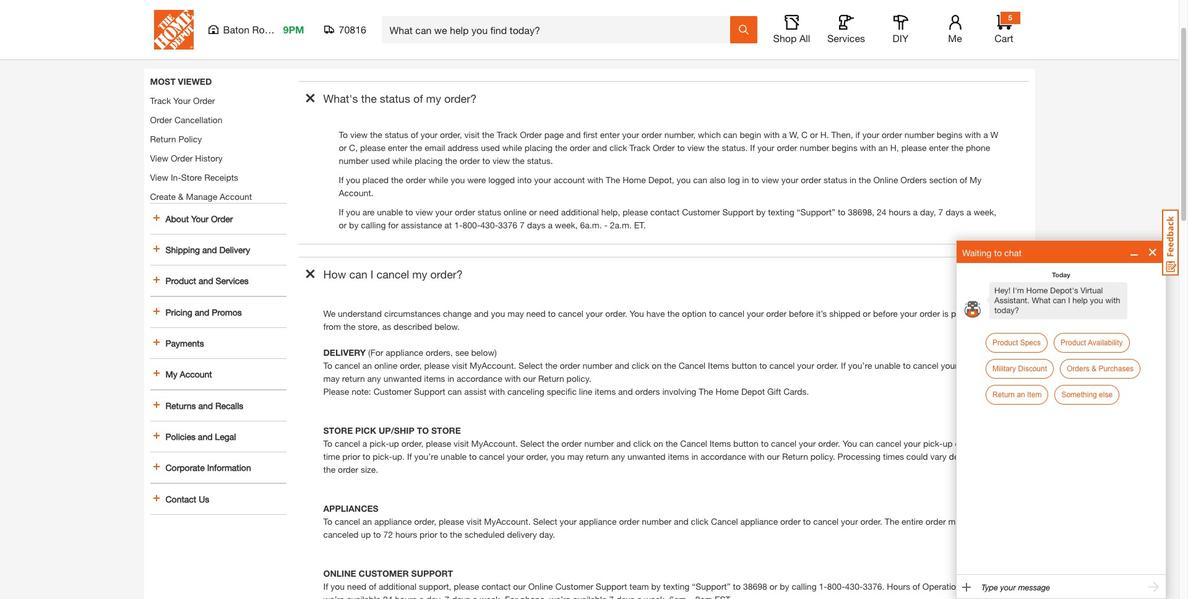 Task type: locate. For each thing, give the bounding box(es) containing it.
used
[[481, 142, 500, 153], [371, 155, 390, 166]]

and inside . select the order number and click on the cancel items button to cancel your order. you can cancel your pick-up order at any time prior to pick-up. if you're unable to cancel your order, you may return any unwanted items in accordance with our return policy. processing times could vary depending on the order size.
[[617, 438, 631, 449]]

a inside "store pick up/ship to store to cancel a pick-up order, please visit myaccount"
[[363, 438, 367, 449]]

waiting to chat
[[963, 248, 1022, 258]]

button inside . select the order number and click on the cancel items button to cancel your order. you can cancel your pick-up order at any time prior to pick-up. if you're unable to cancel your order, you may return any unwanted items in accordance with our return policy. processing times could vary depending on the order size.
[[734, 438, 759, 449]]

if you placed the order while you were logged into your account with the home depot, you can also log in to view your order status in the online orders section of my account.
[[339, 175, 982, 198]]

1 vertical spatial services
[[216, 276, 249, 286]]

. select the order number and click on the cancel items button to cancel your order. if you're unable to cancel your order, you may return any unwanted items in accordance with our return policy. please note: customer support can assist with canceling specific line items and orders involving the home depot gift cards.
[[324, 360, 999, 397]]

at inside if you are unable to view your order status online or need additional help, please contact customer support by texting "support" to 38698, 24 hours a day, 7 days a week, or by calling for assistance at 1-800-430-3376 7 days a week, 6a.m. - 2a.m. et.
[[445, 220, 452, 230]]

cancel
[[377, 267, 409, 281], [558, 308, 584, 319], [720, 308, 745, 319], [335, 360, 360, 371], [770, 360, 795, 371], [914, 360, 939, 371], [335, 438, 360, 449], [772, 438, 797, 449], [877, 438, 902, 449], [479, 451, 505, 462], [335, 516, 360, 527], [814, 516, 839, 527]]

1 horizontal spatial the
[[699, 386, 714, 397]]

1 horizontal spatial you
[[843, 438, 858, 449]]

visit up "address" at the top left
[[465, 129, 480, 140]]

feedback link image
[[1163, 209, 1180, 276]]

customer
[[359, 568, 409, 579]]

days
[[946, 207, 965, 217], [527, 220, 546, 230], [452, 594, 471, 599], [617, 594, 635, 599]]

70816
[[339, 24, 367, 35]]

available
[[347, 594, 381, 599], [573, 594, 607, 599]]

0 horizontal spatial additional
[[379, 581, 417, 592]]

account.
[[339, 188, 374, 198]]

pick- up the size.
[[373, 451, 393, 462]]

account
[[220, 191, 252, 202], [180, 369, 212, 380]]

specific
[[547, 386, 577, 397]]

on up orders
[[652, 360, 662, 371]]

to
[[678, 142, 685, 153], [483, 155, 490, 166], [752, 175, 760, 185], [406, 207, 413, 217], [838, 207, 846, 217], [995, 248, 1003, 258], [548, 308, 556, 319], [709, 308, 717, 319], [760, 360, 768, 371], [904, 360, 911, 371], [761, 438, 769, 449], [363, 451, 371, 462], [469, 451, 477, 462], [804, 516, 811, 527], [373, 529, 381, 540], [440, 529, 448, 540], [733, 581, 741, 592]]

an left h,
[[879, 142, 888, 153]]

items for return
[[710, 438, 731, 449]]

chat window dialog
[[957, 240, 1167, 599]]

What can we help you find today? search field
[[390, 17, 730, 43]]

1 horizontal spatial return
[[586, 451, 609, 462]]

you're down "store pick up/ship to store to cancel a pick-up order, please visit myaccount"
[[415, 451, 439, 462]]

order down number,
[[653, 142, 675, 153]]

services right all
[[828, 32, 866, 44]]

click inside . select the order number and click on the cancel items button to cancel your order. if you're unable to cancel your order, you may return any unwanted items in accordance with our return policy. please note: customer support can assist with canceling specific line items and orders involving the home depot gift cards.
[[632, 360, 650, 371]]

if right up. on the left of page
[[407, 451, 412, 462]]

0 horizontal spatial unable
[[377, 207, 403, 217]]

0 vertical spatial track
[[150, 95, 171, 106]]

1 view from the top
[[150, 153, 168, 163]]

0 vertical spatial used
[[481, 142, 500, 153]]

0 horizontal spatial placing
[[415, 155, 443, 166]]

with inside . select the order number and click on the cancel items button to cancel your order. you can cancel your pick-up order at any time prior to pick-up. if you're unable to cancel your order, you may return any unwanted items in accordance with our return policy. processing times could vary depending on the order size.
[[749, 451, 765, 462]]

enter right first
[[600, 129, 620, 140]]

0 vertical spatial select
[[519, 360, 543, 371]]

0 vertical spatial you're
[[849, 360, 873, 371]]

can inside if you placed the order while you were logged into your account with the home depot, you can also log in to view your order status in the online orders section of my account.
[[694, 175, 708, 185]]

which
[[699, 129, 721, 140]]

{{windowtitle}} heading
[[963, 248, 1022, 258]]

0 vertical spatial your
[[173, 95, 191, 106]]

to up canceled
[[324, 516, 333, 527]]

0 vertical spatial return
[[342, 373, 365, 384]]

can left assist
[[448, 386, 462, 397]]

and
[[216, 7, 232, 19], [567, 129, 581, 140], [593, 142, 607, 153], [202, 245, 217, 255], [199, 276, 213, 286], [195, 307, 209, 318], [474, 308, 489, 319], [615, 360, 630, 371], [619, 386, 633, 397], [198, 401, 213, 411], [198, 432, 213, 442], [617, 438, 631, 449], [674, 516, 689, 527]]

button for policy.
[[734, 438, 759, 449]]

the right involving
[[699, 386, 714, 397]]

policy. left processing
[[811, 451, 836, 462]]

or right 38698
[[770, 581, 778, 592]]

1 before from the left
[[790, 308, 814, 319]]

0 horizontal spatial store
[[324, 425, 353, 436]]

"support" up 2am
[[692, 581, 731, 592]]

view for view in-store receipts
[[150, 172, 168, 183]]

2 view from the top
[[150, 172, 168, 183]]

unable inside if you are unable to view your order status online or need additional help, please contact customer support by texting "support" to 38698, 24 hours a day, 7 days a week, or by calling for assistance at 1-800-430-3376 7 days a week, 6a.m. - 2a.m. et.
[[377, 207, 403, 217]]

1 vertical spatial "support"
[[692, 581, 731, 592]]

home inside the hey! i'm home depot's virtual assistant. what can i help you with today?
[[1027, 286, 1049, 295]]

day.
[[540, 529, 556, 540]]

my inside if you placed the order while you were logged into your account with the home depot, you can also log in to view your order status in the online orders section of my account.
[[970, 175, 982, 185]]

week, inside the online customer support if you need of additional support, please contact our online customer support team by texting "support" to 38698 or by calling 1-800-430-3376. hours of operation: for sms, we're available 24 hours a day, 7 days a week. for phone, we're available 7 days a week, 6am – 2am est.
[[645, 594, 667, 599]]

number
[[905, 129, 935, 140], [800, 142, 830, 153], [339, 155, 369, 166], [583, 360, 613, 371], [585, 438, 614, 449], [642, 516, 672, 527]]

1 vertical spatial accordance
[[701, 451, 747, 462]]

myaccount inside appliances to cancel an appliance order, please visit myaccount
[[484, 516, 529, 527]]

if
[[751, 142, 756, 153], [339, 175, 344, 185], [339, 207, 344, 217], [842, 360, 846, 371], [407, 451, 412, 462], [324, 581, 328, 592]]

order, inside to view the status of your order, visit the track order page and first enter your order number, which can begin with a w, c or h. then, if your order number begins with a w or c, please enter the email address used while placing the order and click track order to view the status. if your order number begins with an h, please enter the phone number used while placing the order to view the status.
[[440, 129, 462, 140]]

0 vertical spatial prior
[[343, 451, 360, 462]]

in-
[[171, 172, 181, 183]]

product specs
[[993, 339, 1042, 347]]

0 vertical spatial 24
[[877, 207, 887, 217]]

calling down are
[[361, 220, 386, 230]]

2 vertical spatial our
[[513, 581, 526, 592]]

1 vertical spatial status.
[[527, 155, 553, 166]]

can inside the hey! i'm home depot's virtual assistant. what can i help you with today?
[[1054, 296, 1067, 305]]

0 horizontal spatial online
[[375, 360, 398, 371]]

picked
[[952, 308, 978, 319]]

an left item in the bottom right of the page
[[1018, 391, 1026, 399]]

online for an
[[375, 360, 398, 371]]

on
[[652, 360, 662, 371], [654, 438, 664, 449], [993, 451, 1003, 462]]

to
[[339, 129, 348, 140], [324, 360, 333, 371], [324, 438, 333, 449], [324, 516, 333, 527]]

0 vertical spatial view
[[150, 153, 168, 163]]

1 vertical spatial hours
[[396, 529, 417, 540]]

additional inside if you are unable to view your order status online or need additional help, please contact customer support by texting "support" to 38698, 24 hours a day, 7 days a week, or by calling for assistance at 1-800-430-3376 7 days a week, 6a.m. - 2a.m. et.
[[561, 207, 599, 217]]

0 vertical spatial day,
[[921, 207, 937, 217]]

days down team
[[617, 594, 635, 599]]

services
[[828, 32, 866, 44], [216, 276, 249, 286]]

accordance inside . select the order number and click on the cancel items button to cancel your order. if you're unable to cancel your order, you may return any unwanted items in accordance with our return policy. please note: customer support can assist with canceling specific line items and orders involving the home depot gift cards.
[[457, 373, 503, 384]]

baton rouge 9pm
[[223, 24, 304, 35]]

please inside appliances to cancel an appliance order, please visit myaccount
[[439, 516, 464, 527]]

online
[[874, 175, 899, 185], [529, 581, 553, 592]]

the inside '. select your appliance order number and click cancel appliance order to cancel your order. the entire order may be canceled up to 72 hours prior to the scheduled delivery day.'
[[450, 529, 462, 540]]

visit inside appliances to cancel an appliance order, please visit myaccount
[[467, 516, 482, 527]]

military discount
[[993, 365, 1048, 373]]

order? up "address" at the top left
[[445, 92, 477, 105]]

my down phone
[[970, 175, 982, 185]]

any
[[368, 373, 381, 384], [988, 438, 1002, 449], [612, 451, 625, 462]]

support inside the online customer support if you need of additional support, please contact our online customer support team by texting "support" to 38698 or by calling 1-800-430-3376. hours of operation: for sms, we're available 24 hours a day, 7 days a week. for phone, we're available 7 days a week, 6am – 2am est.
[[596, 581, 628, 592]]

0 horizontal spatial return
[[342, 373, 365, 384]]

policy. inside . select the order number and click on the cancel items button to cancel your order. if you're unable to cancel your order, you may return any unwanted items in accordance with our return policy. please note: customer support can assist with canceling specific line items and orders involving the home depot gift cards.
[[567, 373, 592, 384]]

an inside appliances to cancel an appliance order, please visit myaccount
[[363, 516, 372, 527]]

product for product specs
[[993, 339, 1019, 347]]

product left the availability
[[1061, 339, 1087, 347]]

i'm
[[1014, 286, 1025, 295]]

1 horizontal spatial unwanted
[[628, 451, 666, 462]]

0 horizontal spatial for
[[505, 594, 518, 599]]

today heading
[[963, 269, 1160, 279]]

diy
[[893, 32, 909, 44]]

0 vertical spatial myaccount
[[470, 360, 514, 371]]

hey!
[[995, 286, 1011, 295]]

visit inside delivery (for appliance orders, see below) to cancel an online order, please visit myaccount
[[452, 360, 468, 371]]

used right "address" at the top left
[[481, 142, 500, 153]]

manage
[[186, 191, 217, 202]]

0 vertical spatial my
[[970, 175, 982, 185]]

change
[[443, 308, 472, 319]]

discount
[[1019, 365, 1048, 373]]

0 vertical spatial any
[[368, 373, 381, 384]]

our inside . select the order number and click on the cancel items button to cancel your order. you can cancel your pick-up order at any time prior to pick-up. if you're unable to cancel your order, you may return any unwanted items in accordance with our return policy. processing times could vary depending on the order size.
[[768, 451, 780, 462]]

6am
[[670, 594, 687, 599]]

my up email
[[426, 92, 441, 105]]

1 horizontal spatial contact
[[651, 207, 680, 217]]

account down the 'receipts'
[[220, 191, 252, 202]]

phone,
[[521, 594, 547, 599]]

1 available from the left
[[347, 594, 381, 599]]

hours right 72
[[396, 529, 417, 540]]

at inside . select the order number and click on the cancel items button to cancel your order. you can cancel your pick-up order at any time prior to pick-up. if you're unable to cancel your order, you may return any unwanted items in accordance with our return policy. processing times could vary depending on the order size.
[[979, 438, 986, 449]]

line
[[579, 386, 593, 397]]

days right the 3376
[[527, 220, 546, 230]]

0 vertical spatial unable
[[377, 207, 403, 217]]

unwanted
[[384, 373, 422, 384], [628, 451, 666, 462]]

return inside . select the order number and click on the cancel items button to cancel your order. if you're unable to cancel your order, you may return any unwanted items in accordance with our return policy. please note: customer support can assist with canceling specific line items and orders involving the home depot gift cards.
[[539, 373, 565, 384]]

view
[[350, 129, 368, 140], [688, 142, 705, 153], [493, 155, 510, 166], [762, 175, 780, 185], [416, 207, 433, 217]]

. down 'canceling' at the left bottom
[[516, 438, 518, 449]]

center
[[317, 7, 347, 19]]

to inside to view the status of your order, visit the track order page and first enter your order number, which can begin with a w, c or h. then, if your order number begins with a w or c, please enter the email address used while placing the order and click track order to view the status. if your order number begins with an h, please enter the phone number used while placing the order to view the status.
[[339, 129, 348, 140]]

please right support,
[[454, 581, 479, 592]]

or inside the online customer support if you need of additional support, please contact our online customer support team by texting "support" to 38698 or by calling 1-800-430-3376. hours of operation: for sms, we're available 24 hours a day, 7 days a week. for phone, we're available 7 days a week, 6am – 2am est.
[[770, 581, 778, 592]]

me
[[949, 32, 963, 44]]

view up 'logged'
[[493, 155, 510, 166]]

status. down begin
[[722, 142, 748, 153]]

myaccount down assist
[[472, 438, 516, 449]]

cards.
[[784, 386, 810, 397]]

view left in-
[[150, 172, 168, 183]]

24 inside the online customer support if you need of additional support, please contact our online customer support team by texting "support" to 38698 or by calling 1-800-430-3376. hours of operation: for sms, we're available 24 hours a day, 7 days a week. for phone, we're available 7 days a week, 6am – 2am est.
[[383, 594, 393, 599]]

online inside delivery (for appliance orders, see below) to cancel an online order, please visit myaccount
[[375, 360, 398, 371]]

status down what's the status of my order?
[[385, 129, 409, 140]]

a
[[783, 129, 787, 140], [984, 129, 989, 140], [914, 207, 918, 217], [967, 207, 972, 217], [548, 220, 553, 230], [363, 438, 367, 449], [420, 594, 424, 599], [473, 594, 478, 599], [638, 594, 642, 599]]

online inside if you are unable to view your order status online or need additional help, please contact customer support by texting "support" to 38698, 24 hours a day, 7 days a week, or by calling for assistance at 1-800-430-3376 7 days a week, 6a.m. - 2a.m. et.
[[504, 207, 527, 217]]

i right how
[[371, 267, 374, 281]]

1 horizontal spatial i
[[1069, 296, 1071, 305]]

week, up waiting to chat
[[974, 207, 997, 217]]

. for to
[[516, 438, 518, 449]]

myaccount inside "store pick up/ship to store to cancel a pick-up order, please visit myaccount"
[[472, 438, 516, 449]]

1 vertical spatial myaccount link
[[472, 438, 516, 449]]

number inside '. select your appliance order number and click cancel appliance order to cancel your order. the entire order may be canceled up to 72 hours prior to the scheduled delivery day.'
[[642, 516, 672, 527]]

prior inside '. select your appliance order number and click cancel appliance order to cancel your order. the entire order may be canceled up to 72 hours prior to the scheduled delivery day.'
[[420, 529, 438, 540]]

product availability button
[[1055, 333, 1130, 353]]

0 vertical spatial policy.
[[567, 373, 592, 384]]

. for return
[[514, 360, 517, 371]]

order. inside '. select your appliance order number and click cancel appliance order to cancel your order. the entire order may be canceled up to 72 hours prior to the scheduled delivery day.'
[[861, 516, 883, 527]]

orders left section
[[901, 175, 927, 185]]

0 vertical spatial my
[[426, 92, 441, 105]]

enter left email
[[388, 142, 408, 153]]

contact inside the online customer support if you need of additional support, please contact our online customer support team by texting "support" to 38698 or by calling 1-800-430-3376. hours of operation: for sms, we're available 24 hours a day, 7 days a week. for phone, we're available 7 days a week, 6am – 2am est.
[[482, 581, 511, 592]]

processing
[[838, 451, 881, 462]]

0 horizontal spatial texting
[[664, 581, 690, 592]]

to inside delivery (for appliance orders, see below) to cancel an online order, please visit myaccount
[[324, 360, 333, 371]]

if inside to view the status of your order, visit the track order page and first enter your order number, which can begin with a w, c or h. then, if your order number begins with a w or c, please enter the email address used while placing the order and click track order to view the status. if your order number begins with an h, please enter the phone number used while placing the order to view the status.
[[751, 142, 756, 153]]

product for product and services
[[166, 276, 196, 286]]

select up 'canceling' at the left bottom
[[519, 360, 543, 371]]

on down orders
[[654, 438, 664, 449]]

0 horizontal spatial account
[[180, 369, 212, 380]]

order, inside appliances to cancel an appliance order, please visit myaccount
[[415, 516, 437, 527]]

home
[[150, 7, 177, 19], [623, 175, 646, 185], [1027, 286, 1049, 295], [716, 386, 739, 397]]

2 horizontal spatial unable
[[875, 360, 901, 371]]

0 vertical spatial services
[[828, 32, 866, 44]]

0 vertical spatial button
[[732, 360, 757, 371]]

the down understand
[[344, 321, 356, 332]]

2 vertical spatial while
[[429, 175, 449, 185]]

an inside button
[[1018, 391, 1026, 399]]

myaccount link down below)
[[470, 360, 514, 371]]

0 vertical spatial online
[[874, 175, 899, 185]]

contact
[[651, 207, 680, 217], [482, 581, 511, 592]]

track your order
[[150, 95, 215, 106]]

800- left the 3376
[[463, 220, 481, 230]]

your for about
[[191, 214, 209, 224]]

button for involving
[[732, 360, 757, 371]]

0 vertical spatial .
[[514, 360, 517, 371]]

contact inside if you are unable to view your order status online or need additional help, please contact customer support by texting "support" to 38698, 24 hours a day, 7 days a week, or by calling for assistance at 1-800-430-3376 7 days a week, 6a.m. - 2a.m. et.
[[651, 207, 680, 217]]

1 vertical spatial placing
[[415, 155, 443, 166]]

day,
[[921, 207, 937, 217], [427, 594, 443, 599]]

1 vertical spatial my
[[166, 369, 178, 380]]

cancel for with
[[681, 438, 708, 449]]

items inside . select the order number and click on the cancel items button to cancel your order. if you're unable to cancel your order, you may return any unwanted items in accordance with our return policy. please note: customer support can assist with canceling specific line items and orders involving the home depot gift cards.
[[708, 360, 730, 371]]

can up processing
[[860, 438, 874, 449]]

your
[[421, 129, 438, 140], [623, 129, 640, 140], [863, 129, 880, 140], [758, 142, 775, 153], [535, 175, 552, 185], [782, 175, 799, 185], [436, 207, 453, 217], [586, 308, 603, 319], [747, 308, 764, 319], [901, 308, 918, 319], [798, 360, 815, 371], [941, 360, 958, 371], [799, 438, 816, 449], [904, 438, 921, 449], [507, 451, 524, 462], [560, 516, 577, 527], [842, 516, 859, 527]]

times
[[884, 451, 905, 462]]

home left depot,
[[623, 175, 646, 185]]

policy. inside . select the order number and click on the cancel items button to cancel your order. you can cancel your pick-up order at any time prior to pick-up. if you're unable to cancel your order, you may return any unwanted items in accordance with our return policy. processing times could vary depending on the order size.
[[811, 451, 836, 462]]

track up 'logged'
[[497, 129, 518, 140]]

0 vertical spatial week,
[[974, 207, 997, 217]]

track down most
[[150, 95, 171, 106]]

or right shipped in the bottom right of the page
[[863, 308, 871, 319]]

shop all
[[774, 32, 811, 44]]

available down customer
[[347, 594, 381, 599]]

visit inside "store pick up/ship to store to cancel a pick-up order, please visit myaccount"
[[454, 438, 469, 449]]

unable inside . select the order number and click on the cancel items button to cancel your order. you can cancel your pick-up order at any time prior to pick-up. if you're unable to cancel your order, you may return any unwanted items in accordance with our return policy. processing times could vary depending on the order size.
[[441, 451, 467, 462]]

i inside the hey! i'm home depot's virtual assistant. what can i help you with today?
[[1069, 296, 1071, 305]]

up down "up/ship"
[[389, 438, 399, 449]]

0 vertical spatial account
[[220, 191, 252, 202]]

page
[[545, 129, 564, 140]]

placing down page
[[525, 142, 553, 153]]

the down involving
[[666, 438, 678, 449]]

into
[[518, 175, 532, 185]]

waiting
[[963, 248, 992, 258]]

additional down customer
[[379, 581, 417, 592]]

1 vertical spatial at
[[979, 438, 986, 449]]

how can i cancel my order?
[[324, 267, 463, 281]]

click for in
[[632, 360, 650, 371]]

0 vertical spatial you
[[630, 308, 645, 319]]

for left sms,
[[966, 581, 979, 592]]

information
[[207, 463, 251, 473]]

1 vertical spatial unwanted
[[628, 451, 666, 462]]

your inside if you are unable to view your order status online or need additional help, please contact customer support by texting "support" to 38698, 24 hours a day, 7 days a week, or by calling for assistance at 1-800-430-3376 7 days a week, 6a.m. - 2a.m. et.
[[436, 207, 453, 217]]

0 vertical spatial unwanted
[[384, 373, 422, 384]]

1 vertical spatial begins
[[832, 142, 858, 153]]

texting
[[769, 207, 795, 217], [664, 581, 690, 592]]

button up depot
[[732, 360, 757, 371]]

. up 'canceling' at the left bottom
[[514, 360, 517, 371]]

services down delivery
[[216, 276, 249, 286]]

prior right the time
[[343, 451, 360, 462]]

store right to
[[432, 425, 461, 436]]

2 vertical spatial cancel
[[711, 516, 738, 527]]

0 vertical spatial i
[[371, 267, 374, 281]]

1-
[[455, 220, 463, 230], [820, 581, 828, 592]]

1 horizontal spatial at
[[979, 438, 986, 449]]

canceled
[[324, 529, 359, 540]]

. inside . select the order number and click on the cancel items button to cancel your order. you can cancel your pick-up order at any time prior to pick-up. if you're unable to cancel your order, you may return any unwanted items in accordance with our return policy. processing times could vary depending on the order size.
[[516, 438, 518, 449]]

if you are unable to view your order status online or need additional help, please contact customer support by texting "support" to 38698, 24 hours a day, 7 days a week, or by calling for assistance at 1-800-430-3376 7 days a week, 6a.m. - 2a.m. et.
[[339, 207, 997, 230]]

orders up 'something'
[[1068, 365, 1090, 373]]

on for line
[[652, 360, 662, 371]]

you're
[[849, 360, 873, 371], [415, 451, 439, 462]]

1 vertical spatial 24
[[383, 594, 393, 599]]

a down support,
[[420, 594, 424, 599]]

please inside if you are unable to view your order status online or need additional help, please contact customer support by texting "support" to 38698, 24 hours a day, 7 days a week, or by calling for assistance at 1-800-430-3376 7 days a week, 6a.m. - 2a.m. et.
[[623, 207, 648, 217]]

2 we're from the left
[[550, 594, 571, 599]]

how
[[324, 267, 346, 281]]

send image
[[1147, 581, 1161, 594]]

my for of
[[426, 92, 441, 105]]

before right shipped in the bottom right of the page
[[874, 308, 898, 319]]

. inside . select the order number and click on the cancel items button to cancel your order. if you're unable to cancel your order, you may return any unwanted items in accordance with our return policy. please note: customer support can assist with canceling specific line items and orders involving the home depot gift cards.
[[514, 360, 517, 371]]

home left help
[[150, 7, 177, 19]]

or left c,
[[339, 142, 347, 153]]

1 horizontal spatial "support"
[[797, 207, 836, 217]]

order,
[[440, 129, 462, 140], [400, 360, 422, 371], [961, 360, 983, 371], [402, 438, 424, 449], [527, 451, 549, 462], [415, 516, 437, 527]]

additional
[[561, 207, 599, 217], [379, 581, 417, 592]]

myaccount link down assist
[[472, 438, 516, 449]]

if inside . select the order number and click on the cancel items button to cancel your order. you can cancel your pick-up order at any time prior to pick-up. if you're unable to cancel your order, you may return any unwanted items in accordance with our return policy. processing times could vary depending on the order size.
[[407, 451, 412, 462]]

1 horizontal spatial day,
[[921, 207, 937, 217]]

we're right phone,
[[550, 594, 571, 599]]

legal
[[215, 432, 236, 442]]

or
[[811, 129, 818, 140], [339, 142, 347, 153], [529, 207, 537, 217], [339, 220, 347, 230], [863, 308, 871, 319], [770, 581, 778, 592]]

1- inside if you are unable to view your order status online or need additional help, please contact customer support by texting "support" to 38698, 24 hours a day, 7 days a week, or by calling for assistance at 1-800-430-3376 7 days a week, 6a.m. - 2a.m. et.
[[455, 220, 463, 230]]

view for view order history
[[150, 153, 168, 163]]

track up depot,
[[630, 142, 651, 153]]

the inside . select the order number and click on the cancel items button to cancel your order. if you're unable to cancel your order, you may return any unwanted items in accordance with our return policy. please note: customer support can assist with canceling specific line items and orders involving the home depot gift cards.
[[699, 386, 714, 397]]

1 vertical spatial 800-
[[828, 581, 846, 592]]

1 vertical spatial my
[[412, 267, 428, 281]]

while
[[503, 142, 523, 153], [392, 155, 412, 166], [429, 175, 449, 185]]

0 vertical spatial accordance
[[457, 373, 503, 384]]

our
[[523, 373, 536, 384], [768, 451, 780, 462], [513, 581, 526, 592]]

up left 72
[[361, 529, 371, 540]]

please down orders,
[[425, 360, 450, 371]]

0 horizontal spatial used
[[371, 155, 390, 166]]

home up what
[[1027, 286, 1049, 295]]

0 horizontal spatial at
[[445, 220, 452, 230]]

you inside we understand circumstances change and you may need to cancel your order. you have the option to cancel your order before it's shipped or before your order is picked up from the store, as described below.
[[630, 308, 645, 319]]

0 horizontal spatial calling
[[361, 220, 386, 230]]

2 available from the left
[[573, 594, 607, 599]]

1 vertical spatial 430-
[[846, 581, 863, 592]]

hours right 38698,
[[889, 207, 911, 217]]

if down shipped in the bottom right of the page
[[842, 360, 846, 371]]

the left entire
[[885, 516, 900, 527]]

cancel for items
[[679, 360, 706, 371]]

list item
[[987, 297, 990, 303], [988, 297, 991, 303]]

1 horizontal spatial account
[[220, 191, 252, 202]]

0 horizontal spatial prior
[[343, 451, 360, 462]]

status.
[[722, 142, 748, 153], [527, 155, 553, 166]]

0 vertical spatial cancel
[[679, 360, 706, 371]]

2 horizontal spatial enter
[[930, 142, 949, 153]]

item
[[1028, 391, 1042, 399]]

it's
[[817, 308, 827, 319]]

your for track
[[173, 95, 191, 106]]

2 vertical spatial myaccount link
[[484, 516, 529, 527]]

1 vertical spatial any
[[988, 438, 1002, 449]]

0 vertical spatial the
[[606, 175, 621, 185]]

delivery
[[324, 347, 366, 358]]

on right depending
[[993, 451, 1003, 462]]

history
[[195, 153, 223, 163]]

1 vertical spatial while
[[392, 155, 412, 166]]

if inside if you placed the order while you were logged into your account with the home depot, you can also log in to view your order status in the online orders section of my account.
[[339, 175, 344, 185]]

to down delivery
[[324, 360, 333, 371]]

begins
[[937, 129, 963, 140], [832, 142, 858, 153]]

0 horizontal spatial we're
[[324, 594, 345, 599]]

to inside the online customer support if you need of additional support, please contact our online customer support team by texting "support" to 38698 or by calling 1-800-430-3376. hours of operation: for sms, we're available 24 hours a day, 7 days a week. for phone, we're available 7 days a week, 6am – 2am est.
[[733, 581, 741, 592]]

Type your message text field
[[982, 583, 1142, 593]]

week, down team
[[645, 594, 667, 599]]

0 horizontal spatial product
[[166, 276, 196, 286]]

please right h,
[[902, 142, 927, 153]]

0 vertical spatial at
[[445, 220, 452, 230]]

vary
[[931, 451, 947, 462]]

my
[[426, 92, 441, 105], [412, 267, 428, 281]]

1 horizontal spatial 24
[[877, 207, 887, 217]]

shipped
[[830, 308, 861, 319]]

the up 38698,
[[859, 175, 872, 185]]

1 vertical spatial .
[[516, 438, 518, 449]]

cancel inside . select the order number and click on the cancel items button to cancel your order. you can cancel your pick-up order at any time prior to pick-up. if you're unable to cancel your order, you may return any unwanted items in accordance with our return policy. processing times could vary depending on the order size.
[[681, 438, 708, 449]]

unable
[[377, 207, 403, 217], [875, 360, 901, 371], [441, 451, 467, 462]]

if down 'account.'
[[339, 207, 344, 217]]

1 horizontal spatial prior
[[420, 529, 438, 540]]

on inside . select the order number and click on the cancel items button to cancel your order. if you're unable to cancel your order, you may return any unwanted items in accordance with our return policy. please note: customer support can assist with canceling specific line items and orders involving the home depot gift cards.
[[652, 360, 662, 371]]

1 vertical spatial track
[[497, 129, 518, 140]]

0 horizontal spatial available
[[347, 594, 381, 599]]

your down create & manage account link
[[191, 214, 209, 224]]

&
[[178, 191, 184, 202], [1092, 365, 1097, 373]]

may inside . select the order number and click on the cancel items button to cancel your order. you can cancel your pick-up order at any time prior to pick-up. if you're unable to cancel your order, you may return any unwanted items in accordance with our return policy. processing times could vary depending on the order size.
[[568, 451, 584, 462]]

what
[[1032, 296, 1051, 305]]

order? up change
[[431, 267, 463, 281]]

myaccount up delivery
[[484, 516, 529, 527]]

policies and legal
[[166, 432, 236, 442]]

you inside if you are unable to view your order status online or need additional help, please contact customer support by texting "support" to 38698, 24 hours a day, 7 days a week, or by calling for assistance at 1-800-430-3376 7 days a week, 6a.m. - 2a.m. et.
[[346, 207, 360, 217]]

if down begin
[[751, 142, 756, 153]]

0 horizontal spatial you
[[630, 308, 645, 319]]

select for cancel
[[521, 438, 545, 449]]

store,
[[358, 321, 380, 332]]

up inside . select the order number and click on the cancel items button to cancel your order. you can cancel your pick-up order at any time prior to pick-up. if you're unable to cancel your order, you may return any unwanted items in accordance with our return policy. processing times could vary depending on the order size.
[[943, 438, 953, 449]]

an down appliances
[[363, 516, 372, 527]]

order? for how can i cancel my order?
[[431, 267, 463, 281]]

0 horizontal spatial items
[[424, 373, 445, 384]]

you're down shipped in the bottom right of the page
[[849, 360, 873, 371]]

1 horizontal spatial policy.
[[811, 451, 836, 462]]

1 vertical spatial you're
[[415, 451, 439, 462]]

0 vertical spatial additional
[[561, 207, 599, 217]]

3376.
[[863, 581, 885, 592]]

the inside '. select your appliance order number and click cancel appliance order to cancel your order. the entire order may be canceled up to 72 hours prior to the scheduled delivery day.'
[[885, 516, 900, 527]]

order. inside . select the order number and click on the cancel items button to cancel your order. you can cancel your pick-up order at any time prior to pick-up. if you're unable to cancel your order, you may return any unwanted items in accordance with our return policy. processing times could vary depending on the order size.
[[819, 438, 841, 449]]

day, down section
[[921, 207, 937, 217]]

pick-
[[370, 438, 389, 449], [924, 438, 943, 449], [373, 451, 393, 462]]

our inside . select the order number and click on the cancel items button to cancel your order. if you're unable to cancel your order, you may return any unwanted items in accordance with our return policy. please note: customer support can assist with canceling specific line items and orders involving the home depot gift cards.
[[523, 373, 536, 384]]

create & manage account link
[[150, 191, 252, 202]]

1 vertical spatial texting
[[664, 581, 690, 592]]

1 vertical spatial our
[[768, 451, 780, 462]]

product left specs
[[993, 339, 1019, 347]]

orders,
[[426, 347, 453, 358]]

hey! i'm home depot's virtual assistant. what can i help you with today? list
[[957, 281, 1167, 321]]

view in-store receipts
[[150, 172, 238, 183]]

myaccount link up delivery
[[484, 516, 529, 527]]

view order history
[[150, 153, 223, 163]]

0 vertical spatial our
[[523, 373, 536, 384]]

1 vertical spatial online
[[529, 581, 553, 592]]

1 vertical spatial prior
[[420, 529, 438, 540]]

my up returns
[[166, 369, 178, 380]]

policy. up line
[[567, 373, 592, 384]]

0 vertical spatial 1-
[[455, 220, 463, 230]]

online for status
[[504, 207, 527, 217]]



Task type: vqa. For each thing, say whether or not it's contained in the screenshot.
"of" within "To view the status of your order, visit the Track Order page and first enter your order number, which can begin with a W, C or H. Then, if your order number begins with a W or C, please enter the email address used while placing the order and click Track Order to view the status. If your order number begins with an H, please enter the phone number used while placing the order to view the status."
yes



Task type: describe. For each thing, give the bounding box(es) containing it.
assistance
[[401, 220, 442, 230]]

receipts
[[204, 172, 238, 183]]

gift
[[768, 386, 782, 397]]

understand
[[338, 308, 382, 319]]

status inside if you are unable to view your order status online or need additional help, please contact customer support by texting "support" to 38698, 24 hours a day, 7 days a week, or by calling for assistance at 1-800-430-3376 7 days a week, 6a.m. - 2a.m. et.
[[478, 207, 501, 217]]

specs
[[1021, 339, 1042, 347]]

hours inside if you are unable to view your order status online or need additional help, please contact customer support by texting "support" to 38698, 24 hours a day, 7 days a week, or by calling for assistance at 1-800-430-3376 7 days a week, 6a.m. - 2a.m. et.
[[889, 207, 911, 217]]

items inside . select the order number and click on the cancel items button to cancel your order. you can cancel your pick-up order at any time prior to pick-up. if you're unable to cancel your order, you may return any unwanted items in accordance with our return policy. processing times could vary depending on the order size.
[[668, 451, 690, 462]]

status inside to view the status of your order, visit the track order page and first enter your order number, which can begin with a w, c or h. then, if your order number begins with a w or c, please enter the email address used while placing the order and click track order to view the status. if your order number begins with an h, please enter the phone number used while placing the order to view the status.
[[385, 129, 409, 140]]

customer inside . select the order number and click on the cancel items button to cancel your order. if you're unable to cancel your order, you may return any unwanted items in accordance with our return policy. please note: customer support can assist with canceling specific line items and orders involving the home depot gift cards.
[[374, 386, 412, 397]]

a left the week. at left bottom
[[473, 594, 478, 599]]

account
[[554, 175, 585, 185]]

1 vertical spatial items
[[595, 386, 616, 397]]

depot,
[[649, 175, 675, 185]]

2 store from the left
[[432, 425, 461, 436]]

order up "cancellation"
[[193, 95, 215, 106]]

days down section
[[946, 207, 965, 217]]

section
[[930, 175, 958, 185]]

2 horizontal spatial any
[[988, 438, 1002, 449]]

est.
[[715, 594, 732, 599]]

may inside '. select your appliance order number and click cancel appliance order to cancel your order. the entire order may be canceled up to 72 hours prior to the scheduled delivery day.'
[[949, 516, 965, 527]]

you inside . select the order number and click on the cancel items button to cancel your order. you can cancel your pick-up order at any time prior to pick-up. if you're unable to cancel your order, you may return any unwanted items in accordance with our return policy. processing times could vary depending on the order size.
[[551, 451, 565, 462]]

with inside if you placed the order while you were logged into your account with the home depot, you can also log in to view your order status in the online orders section of my account.
[[588, 175, 604, 185]]

up.
[[393, 451, 405, 462]]

0 vertical spatial while
[[503, 142, 523, 153]]

and inside '. select your appliance order number and click cancel appliance order to cancel your order. the entire order may be canceled up to 72 hours prior to the scheduled delivery day.'
[[674, 516, 689, 527]]

or right c
[[811, 129, 818, 140]]

chat
[[1005, 248, 1022, 258]]

0 horizontal spatial enter
[[388, 142, 408, 153]]

number inside . select the order number and click on the cancel items button to cancel your order. if you're unable to cancel your order, you may return any unwanted items in accordance with our return policy. please note: customer support can assist with canceling specific line items and orders involving the home depot gift cards.
[[583, 360, 613, 371]]

you're inside . select the order number and click on the cancel items button to cancel your order. if you're unable to cancel your order, you may return any unwanted items in accordance with our return policy. please note: customer support can assist with canceling specific line items and orders involving the home depot gift cards.
[[849, 360, 873, 371]]

from
[[324, 321, 341, 332]]

the up the were
[[482, 129, 495, 140]]

in inside . select the order number and click on the cancel items button to cancel your order. if you're unable to cancel your order, you may return any unwanted items in accordance with our return policy. please note: customer support can assist with canceling specific line items and orders involving the home depot gift cards.
[[448, 373, 455, 384]]

something else button
[[1055, 385, 1120, 405]]

cancel inside delivery (for appliance orders, see below) to cancel an online order, please visit myaccount
[[335, 360, 360, 371]]

order, inside . select the order number and click on the cancel items button to cancel your order. if you're unable to cancel your order, you may return any unwanted items in accordance with our return policy. please note: customer support can assist with canceling specific line items and orders involving the home depot gift cards.
[[961, 360, 983, 371]]

phone
[[967, 142, 991, 153]]

hours inside the online customer support if you need of additional support, please contact our online customer support team by texting "support" to 38698 or by calling 1-800-430-3376. hours of operation: for sms, we're available 24 hours a day, 7 days a week. for phone, we're available 7 days a week, 6am – 2am est.
[[395, 594, 417, 599]]

1 horizontal spatial answers
[[447, 7, 485, 19]]

1 vertical spatial used
[[371, 155, 390, 166]]

hey! i'm home depot's virtual assistant. what can i help you with today? log
[[957, 269, 1167, 411]]

order left page
[[520, 129, 542, 140]]

you inside . select the order number and click on the cancel items button to cancel your order. if you're unable to cancel your order, you may return any unwanted items in accordance with our return policy. please note: customer support can assist with canceling specific line items and orders involving the home depot gift cards.
[[985, 360, 999, 371]]

1 we're from the left
[[324, 594, 345, 599]]

in inside . select the order number and click on the cancel items button to cancel your order. you can cancel your pick-up order at any time prior to pick-up. if you're unable to cancel your order, you may return any unwanted items in accordance with our return policy. processing times could vary depending on the order size.
[[692, 451, 699, 462]]

diy button
[[881, 15, 921, 45]]

minimize image
[[1128, 245, 1142, 259]]

the inside if you placed the order while you were logged into your account with the home depot, you can also log in to view your order status in the online orders section of my account.
[[606, 175, 621, 185]]

cancel inside '. select your appliance order number and click cancel appliance order to cancel your order. the entire order may be canceled up to 72 hours prior to the scheduled delivery day.'
[[814, 516, 839, 527]]

may inside we understand circumstances change and you may need to cancel your order. you have the option to cancel your order before it's shipped or before your order is picked up from the store, as described below.
[[508, 308, 524, 319]]

virtual
[[1081, 286, 1104, 295]]

can inside . select the order number and click on the cancel items button to cancel your order. if you're unable to cancel your order, you may return any unwanted items in accordance with our return policy. please note: customer support can assist with canceling specific line items and orders involving the home depot gift cards.
[[448, 386, 462, 397]]

2 vertical spatial on
[[993, 451, 1003, 462]]

additional inside the online customer support if you need of additional support, please contact our online customer support team by texting "support" to 38698 or by calling 1-800-430-3376. hours of operation: for sms, we're available 24 hours a day, 7 days a week. for phone, we're available 7 days a week, 6am – 2am est.
[[379, 581, 417, 592]]

please right c,
[[360, 142, 386, 153]]

the down specific
[[547, 438, 559, 449]]

also
[[710, 175, 726, 185]]

can right how
[[350, 267, 368, 281]]

view in-store receipts link
[[150, 172, 238, 183]]

about
[[166, 214, 189, 224]]

hey! i'm home depot's virtual assistant. what can i help you with today?
[[995, 286, 1121, 315]]

the down the time
[[324, 464, 336, 475]]

customer support answers link
[[362, 7, 485, 19]]

c,
[[349, 142, 358, 153]]

the up into
[[513, 155, 525, 166]]

could
[[907, 451, 929, 462]]

an inside to view the status of your order, visit the track order page and first enter your order number, which can begin with a w, c or h. then, if your order number begins with a w or c, please enter the email address used while placing the order and click track order to view the status. if your order number begins with an h, please enter the phone number used while placing the order to view the status.
[[879, 142, 888, 153]]

any inside . select the order number and click on the cancel items button to cancel your order. if you're unable to cancel your order, you may return any unwanted items in accordance with our return policy. please note: customer support can assist with canceling specific line items and orders involving the home depot gift cards.
[[368, 373, 381, 384]]

38698,
[[848, 207, 875, 217]]

product availability
[[1061, 339, 1124, 347]]

please inside delivery (for appliance orders, see below) to cancel an online order, please visit myaccount
[[425, 360, 450, 371]]

view inside if you are unable to view your order status online or need additional help, please contact customer support by texting "support" to 38698, 24 hours a day, 7 days a week, or by calling for assistance at 1-800-430-3376 7 days a week, 6a.m. - 2a.m. et.
[[416, 207, 433, 217]]

need inside if you are unable to view your order status online or need additional help, please contact customer support by texting "support" to 38698, 24 hours a day, 7 days a week, or by calling for assistance at 1-800-430-3376 7 days a week, 6a.m. - 2a.m. et.
[[540, 207, 559, 217]]

the up specific
[[546, 360, 558, 371]]

a right 38698,
[[914, 207, 918, 217]]

status inside if you placed the order while you were logged into your account with the home depot, you can also log in to view your order status in the online orders section of my account.
[[824, 175, 848, 185]]

the down "address" at the top left
[[445, 155, 458, 166]]

corporate
[[166, 463, 205, 473]]

click for up.
[[634, 438, 651, 449]]

order down manage
[[211, 214, 233, 224]]

track your order link
[[150, 95, 215, 106]]

h.
[[821, 129, 830, 140]]

assistant.
[[995, 296, 1030, 305]]

order inside if you are unable to view your order status online or need additional help, please contact customer support by texting "support" to 38698, 24 hours a day, 7 days a week, or by calling for assistance at 1-800-430-3376 7 days a week, 6a.m. - 2a.m. et.
[[455, 207, 475, 217]]

430- inside the online customer support if you need of additional support, please contact our online customer support team by texting "support" to 38698 or by calling 1-800-430-3376. hours of operation: for sms, we're available 24 hours a day, 7 days a week. for phone, we're available 7 days a week, 6am – 2am est.
[[846, 581, 863, 592]]

us
[[199, 494, 209, 505]]

services inside button
[[828, 32, 866, 44]]

2 vertical spatial any
[[612, 451, 625, 462]]

you inside . select the order number and click on the cancel items button to cancel your order. you can cancel your pick-up order at any time prior to pick-up. if you're unable to cancel your order, you may return any unwanted items in accordance with our return policy. processing times could vary depending on the order size.
[[843, 438, 858, 449]]

we
[[324, 308, 336, 319]]

2 before from the left
[[874, 308, 898, 319]]

et.
[[635, 220, 646, 230]]

the right have
[[668, 308, 680, 319]]

promos
[[212, 307, 242, 318]]

2a.m.
[[610, 220, 632, 230]]

days left the week. at left bottom
[[452, 594, 471, 599]]

an inside delivery (for appliance orders, see below) to cancel an online order, please visit myaccount
[[363, 360, 372, 371]]

shop
[[774, 32, 797, 44]]

the left email
[[410, 142, 423, 153]]

me button
[[936, 15, 976, 45]]

on for accordance
[[654, 438, 664, 449]]

home inside . select the order number and click on the cancel items button to cancel your order. if you're unable to cancel your order, you may return any unwanted items in accordance with our return policy. please note: customer support can assist with canceling specific line items and orders involving the home depot gift cards.
[[716, 386, 739, 397]]

support
[[412, 568, 453, 579]]

returns
[[166, 401, 196, 411]]

texting inside the online customer support if you need of additional support, please contact our online customer support team by texting "support" to 38698 or by calling 1-800-430-3376. hours of operation: for sms, we're available 24 hours a day, 7 days a week. for phone, we're available 7 days a week, 6am – 2am est.
[[664, 581, 690, 592]]

1 vertical spatial answers
[[304, 37, 373, 58]]

24 inside if you are unable to view your order status online or need additional help, please contact customer support by texting "support" to 38698, 24 hours a day, 7 days a week, or by calling for assistance at 1-800-430-3376 7 days a week, 6a.m. - 2a.m. et.
[[877, 207, 887, 217]]

view order history link
[[150, 153, 223, 163]]

0 vertical spatial placing
[[525, 142, 553, 153]]

0 vertical spatial begins
[[937, 129, 963, 140]]

1- inside the online customer support if you need of additional support, please contact our online customer support team by texting "support" to 38698 or by calling 1-800-430-3376. hours of operation: for sms, we're available 24 hours a day, 7 days a week. for phone, we're available 7 days a week, 6am – 2am est.
[[820, 581, 828, 592]]

1 vertical spatial customer support answers
[[150, 37, 373, 58]]

myaccount for store pick up/ship to store to cancel a pick-up order, please visit myaccount
[[472, 438, 516, 449]]

order. inside . select the order number and click on the cancel items button to cancel your order. if you're unable to cancel your order, you may return any unwanted items in accordance with our return policy. please note: customer support can assist with canceling specific line items and orders involving the home depot gift cards.
[[817, 360, 839, 371]]

the down page
[[555, 142, 568, 153]]

0 horizontal spatial while
[[392, 155, 412, 166]]

what's the status of my order?
[[324, 92, 477, 105]]

2 list item from the left
[[988, 297, 991, 303]]

(for
[[368, 347, 384, 358]]

end conversation image
[[1147, 245, 1160, 259]]

were
[[468, 175, 486, 185]]

support,
[[419, 581, 452, 592]]

view down which
[[688, 142, 705, 153]]

shop all button
[[772, 15, 812, 45]]

1 horizontal spatial status.
[[722, 142, 748, 153]]

order, inside "store pick up/ship to store to cancel a pick-up order, please visit myaccount"
[[402, 438, 424, 449]]

up inside we understand circumstances change and you may need to cancel your order. you have the option to cancel your order before it's shipped or before your order is picked up from the store, as described below.
[[980, 308, 990, 319]]

about your order
[[166, 214, 233, 224]]

service
[[281, 7, 314, 19]]

you inside the online customer support if you need of additional support, please contact our online customer support team by texting "support" to 38698 or by calling 1-800-430-3376. hours of operation: for sms, we're available 24 hours a day, 7 days a week. for phone, we're available 7 days a week, 6am – 2am est.
[[331, 581, 345, 592]]

9pm
[[283, 24, 304, 35]]

up inside "store pick up/ship to store to cancel a pick-up order, please visit myaccount"
[[389, 438, 399, 449]]

select for policy.
[[519, 360, 543, 371]]

with inside the hey! i'm home depot's virtual assistant. what can i help you with today?
[[1106, 296, 1121, 305]]

calling inside the online customer support if you need of additional support, please contact our online customer support team by texting "support" to 38698 or by calling 1-800-430-3376. hours of operation: for sms, we're available 24 hours a day, 7 days a week. for phone, we're available 7 days a week, 6am – 2am est.
[[792, 581, 817, 592]]

our inside the online customer support if you need of additional support, please contact our online customer support team by texting "support" to 38698 or by calling 1-800-430-3376. hours of operation: for sms, we're available 24 hours a day, 7 days a week. for phone, we're available 7 days a week, 6am – 2am est.
[[513, 581, 526, 592]]

depending
[[950, 451, 991, 462]]

0 vertical spatial items
[[424, 373, 445, 384]]

0 horizontal spatial track
[[150, 95, 171, 106]]

my for cancel
[[412, 267, 428, 281]]

0 horizontal spatial i
[[371, 267, 374, 281]]

appliance inside appliances to cancel an appliance order, please visit myaccount
[[375, 516, 412, 527]]

store
[[181, 172, 202, 183]]

are
[[363, 207, 375, 217]]

-
[[605, 220, 608, 230]]

orders inside if you placed the order while you were logged into your account with the home depot, you can also log in to view your order status in the online orders section of my account.
[[901, 175, 927, 185]]

0 horizontal spatial week,
[[555, 220, 578, 230]]

scheduled
[[465, 529, 505, 540]]

you inside we understand circumstances change and you may need to cancel your order. you have the option to cancel your order before it's shipped or before your order is picked up from the store, as described below.
[[491, 308, 505, 319]]

w
[[991, 129, 999, 140]]

viewed
[[178, 76, 212, 87]]

items for orders
[[708, 360, 730, 371]]

1 store from the left
[[324, 425, 353, 436]]

may inside . select the order number and click on the cancel items button to cancel your order. if you're unable to cancel your order, you may return any unwanted items in accordance with our return policy. please note: customer support can assist with canceling specific line items and orders involving the home depot gift cards.
[[324, 373, 340, 384]]

cancel inside '. select your appliance order number and click cancel appliance order to cancel your order. the entire order may be canceled up to 72 hours prior to the scheduled delivery day.'
[[711, 516, 738, 527]]

return inside button
[[993, 391, 1016, 399]]

the left phone
[[952, 142, 964, 153]]

military
[[993, 365, 1017, 373]]

order up return policy link at the top left of page
[[150, 115, 172, 125]]

order, inside . select the order number and click on the cancel items button to cancel your order. you can cancel your pick-up order at any time prior to pick-up. if you're unable to cancel your order, you may return any unwanted items in accordance with our return policy. processing times could vary depending on the order size.
[[527, 451, 549, 462]]

day, inside if you are unable to view your order status online or need additional help, please contact customer support by texting "support" to 38698, 24 hours a day, 7 days a week, or by calling for assistance at 1-800-430-3376 7 days a week, 6a.m. - 2a.m. et.
[[921, 207, 937, 217]]

0 vertical spatial customer support answers
[[362, 7, 485, 19]]

6a.m.
[[581, 220, 602, 230]]

most viewed
[[150, 76, 212, 87]]

support inside if you are unable to view your order status online or need additional help, please contact customer support by texting "support" to 38698, 24 hours a day, 7 days a week, or by calling for assistance at 1-800-430-3376 7 days a week, 6a.m. - 2a.m. et.
[[723, 207, 754, 217]]

support inside . select the order number and click on the cancel items button to cancel your order. if you're unable to cancel your order, you may return any unwanted items in accordance with our return policy. please note: customer support can assist with canceling specific line items and orders involving the home depot gift cards.
[[414, 386, 446, 397]]

customer inside the online customer support if you need of additional support, please contact our online customer support team by texting "support" to 38698 or by calling 1-800-430-3376. hours of operation: for sms, we're available 24 hours a day, 7 days a week. for phone, we're available 7 days a week, 6am – 2am est.
[[556, 581, 594, 592]]

2 vertical spatial track
[[630, 142, 651, 153]]

product for product availability
[[1061, 339, 1087, 347]]

1 list item from the left
[[987, 297, 990, 303]]

create
[[150, 191, 176, 202]]

appliance inside delivery (for appliance orders, see below) to cancel an online order, please visit myaccount
[[386, 347, 424, 358]]

a left the 6a.m.
[[548, 220, 553, 230]]

order. inside we understand circumstances change and you may need to cancel your order. you have the option to cancel your order before it's shipped or before your order is picked up from the store, as described below.
[[606, 308, 628, 319]]

800- inside if you are unable to view your order status online or need additional help, please contact customer support by texting "support" to 38698, 24 hours a day, 7 days a week, or by calling for assistance at 1-800-430-3376 7 days a week, 6a.m. - 2a.m. et.
[[463, 220, 481, 230]]

the right placed
[[391, 175, 404, 185]]

payments
[[166, 338, 204, 349]]

return inside . select the order number and click on the cancel items button to cancel your order. you can cancel your pick-up order at any time prior to pick-up. if you're unable to cancel your order, you may return any unwanted items in accordance with our return policy. processing times could vary depending on the order size.
[[783, 451, 809, 462]]

you inside the hey! i'm home depot's virtual assistant. what can i help you with today?
[[1091, 296, 1104, 305]]

"support" inside the online customer support if you need of additional support, please contact our online customer support team by texting "support" to 38698 or by calling 1-800-430-3376. hours of operation: for sms, we're available 24 hours a day, 7 days a week. for phone, we're available 7 days a week, 6am – 2am est.
[[692, 581, 731, 592]]

a left the w,
[[783, 129, 787, 140]]

else
[[1100, 391, 1113, 399]]

1 horizontal spatial enter
[[600, 129, 620, 140]]

. select
[[529, 516, 558, 527]]

rouge
[[252, 24, 281, 35]]

return an item
[[993, 391, 1042, 399]]

contact us
[[166, 494, 209, 505]]

2 horizontal spatial week,
[[974, 207, 997, 217]]

of inside if you placed the order while you were logged into your account with the home depot, you can also log in to view your order status in the online orders section of my account.
[[960, 175, 968, 185]]

corporate information
[[166, 463, 251, 473]]

canceling
[[508, 386, 545, 397]]

click for day.
[[691, 516, 709, 527]]

the down what's the status of my order?
[[370, 129, 383, 140]]

while inside if you placed the order while you were logged into your account with the home depot, you can also log in to view your order status in the online orders section of my account.
[[429, 175, 449, 185]]

depot's
[[1051, 286, 1079, 295]]

cancel inside "store pick up/ship to store to cancel a pick-up order, please visit myaccount"
[[335, 438, 360, 449]]

myaccount for delivery (for appliance orders, see below) to cancel an online order, please visit myaccount
[[470, 360, 514, 371]]

for
[[388, 220, 399, 230]]

–
[[689, 594, 693, 599]]

policy
[[179, 134, 202, 144]]

the home depot logo image
[[154, 10, 194, 50]]

c
[[802, 129, 808, 140]]

0 horizontal spatial services
[[216, 276, 249, 286]]

0 horizontal spatial my
[[166, 369, 178, 380]]

something
[[1062, 391, 1098, 399]]

a down team
[[638, 594, 642, 599]]

view up c,
[[350, 129, 368, 140]]

calling inside if you are unable to view your order status online or need additional help, please contact customer support by texting "support" to 38698, 24 hours a day, 7 days a week, or by calling for assistance at 1-800-430-3376 7 days a week, 6a.m. - 2a.m. et.
[[361, 220, 386, 230]]

help
[[1073, 296, 1089, 305]]

of inside to view the status of your order, visit the track order page and first enter your order number, which can begin with a w, c or h. then, if your order number begins with a w or c, please enter the email address used while placing the order and click track order to view the status. if your order number begins with an h, please enter the phone number used while placing the order to view the status.
[[411, 129, 418, 140]]

to inside "store pick up/ship to store to cancel a pick-up order, please visit myaccount"
[[324, 438, 333, 449]]

online inside the online customer support if you need of additional support, please contact our online customer support team by texting "support" to 38698 or by calling 1-800-430-3376. hours of operation: for sms, we're available 24 hours a day, 7 days a week. for phone, we're available 7 days a week, 6am – 2am est.
[[529, 581, 553, 592]]

product specs button
[[986, 333, 1048, 353]]

can inside . select the order number and click on the cancel items button to cancel your order. you can cancel your pick-up order at any time prior to pick-up. if you're unable to cancel your order, you may return any unwanted items in accordance with our return policy. processing times could vary depending on the order size.
[[860, 438, 874, 449]]

0 vertical spatial myaccount link
[[470, 360, 514, 371]]

or down 'account.'
[[339, 220, 347, 230]]

log
[[729, 175, 740, 185]]

a up 'waiting'
[[967, 207, 972, 217]]

address
[[448, 142, 479, 153]]

and inside we understand circumstances change and you may need to cancel your order. you have the option to cancel your order before it's shipped or before your order is picked up from the store, as described below.
[[474, 308, 489, 319]]

if inside if you are unable to view your order status online or need additional help, please contact customer support by texting "support" to 38698, 24 hours a day, 7 days a week, or by calling for assistance at 1-800-430-3376 7 days a week, 6a.m. - 2a.m. et.
[[339, 207, 344, 217]]

430- inside if you are unable to view your order status online or need additional help, please contact customer support by texting "support" to 38698, 24 hours a day, 7 days a week, or by calling for assistance at 1-800-430-3376 7 days a week, 6a.m. - 2a.m. et.
[[481, 220, 498, 230]]

0 horizontal spatial begins
[[832, 142, 858, 153]]

72
[[384, 529, 393, 540]]

cart
[[995, 32, 1014, 44]]

begin
[[740, 129, 762, 140]]

services button
[[827, 15, 867, 45]]

order? for what's the status of my order?
[[445, 92, 477, 105]]

order down return policy link at the top left of page
[[171, 153, 193, 163]]

create & manage account
[[150, 191, 252, 202]]

800- inside the online customer support if you need of additional support, please contact our online customer support team by texting "support" to 38698 or by calling 1-800-430-3376. hours of operation: for sms, we're available 24 hours a day, 7 days a week. for phone, we're available 7 days a week, 6am – 2am est.
[[828, 581, 846, 592]]

online inside if you placed the order while you were logged into your account with the home depot, you can also log in to view your order status in the online orders section of my account.
[[874, 175, 899, 185]]

1 horizontal spatial for
[[966, 581, 979, 592]]

availability
[[1089, 339, 1124, 347]]

or down into
[[529, 207, 537, 217]]

status right what's
[[380, 92, 410, 105]]

product and services
[[166, 276, 249, 286]]

. select the order number and click on the cancel items button to cancel your order. you can cancel your pick-up order at any time prior to pick-up. if you're unable to cancel your order, you may return any unwanted items in accordance with our return policy. processing times could vary depending on the order size.
[[324, 438, 1003, 475]]

unwanted inside . select the order number and click on the cancel items button to cancel your order. you can cancel your pick-up order at any time prior to pick-up. if you're unable to cancel your order, you may return any unwanted items in accordance with our return policy. processing times could vary depending on the order size.
[[628, 451, 666, 462]]

baton
[[223, 24, 250, 35]]

hours inside '. select your appliance order number and click cancel appliance order to cancel your order. the entire order may be canceled up to 72 hours prior to the scheduled delivery day.'
[[396, 529, 417, 540]]

return inside . select the order number and click on the cancel items button to cancel your order. if you're unable to cancel your order, you may return any unwanted items in accordance with our return policy. please note: customer support can assist with canceling specific line items and orders involving the home depot gift cards.
[[342, 373, 365, 384]]

& for orders
[[1092, 365, 1097, 373]]

the up involving
[[664, 360, 677, 371]]

pick- up the vary
[[924, 438, 943, 449]]

day, inside the online customer support if you need of additional support, please contact our online customer support team by texting "support" to 38698 or by calling 1-800-430-3376. hours of operation: for sms, we're available 24 hours a day, 7 days a week. for phone, we're available 7 days a week, 6am – 2am est.
[[427, 594, 443, 599]]

a left w
[[984, 129, 989, 140]]

the down which
[[708, 142, 720, 153]]

home link
[[150, 7, 177, 19]]

unable inside . select the order number and click on the cancel items button to cancel your order. if you're unable to cancel your order, you may return any unwanted items in accordance with our return policy. please note: customer support can assist with canceling specific line items and orders involving the home depot gift cards.
[[875, 360, 901, 371]]

orders inside "button"
[[1068, 365, 1090, 373]]

number inside . select the order number and click on the cancel items button to cancel your order. you can cancel your pick-up order at any time prior to pick-up. if you're unable to cancel your order, you may return any unwanted items in accordance with our return policy. processing times could vary depending on the order size.
[[585, 438, 614, 449]]

& for create
[[178, 191, 184, 202]]

70816 button
[[324, 24, 367, 36]]

cancellation
[[175, 115, 223, 125]]

texting inside if you are unable to view your order status online or need additional help, please contact customer support by texting "support" to 38698, 24 hours a day, 7 days a week, or by calling for assistance at 1-800-430-3376 7 days a week, 6a.m. - 2a.m. et.
[[769, 207, 795, 217]]

the right what's
[[361, 92, 377, 105]]



